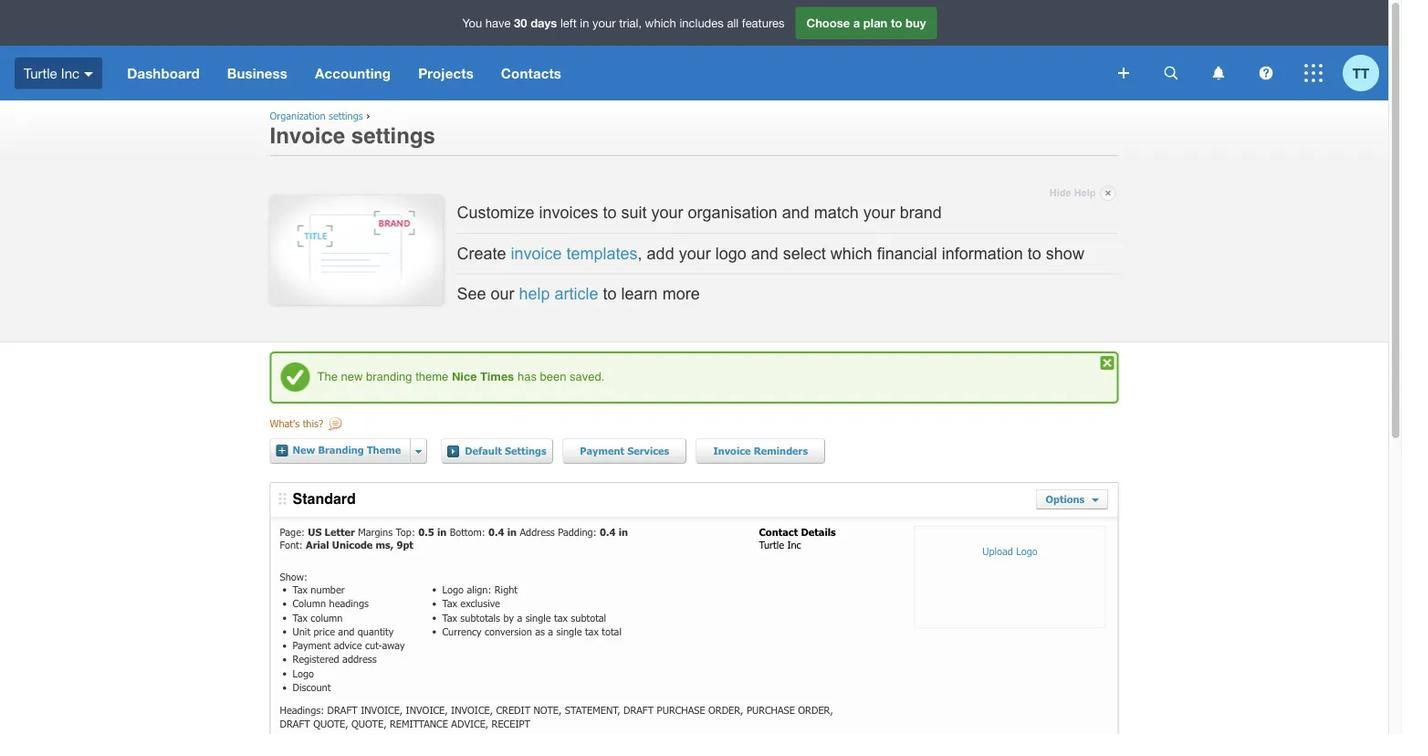 Task type: locate. For each thing, give the bounding box(es) containing it.
0 horizontal spatial invoice
[[270, 123, 345, 148]]

draft down "headings:"
[[280, 717, 310, 730]]

logo left 'align:'
[[443, 583, 464, 596]]

1 vertical spatial payment
[[293, 639, 331, 652]]

our
[[491, 284, 515, 303]]

logo right upload
[[1017, 545, 1038, 557]]

remittance
[[390, 717, 448, 730]]

quantity
[[358, 625, 394, 638]]

days
[[531, 16, 557, 30]]

settings down › in the left of the page
[[352, 123, 436, 148]]

and up advice
[[338, 625, 355, 638]]

1 horizontal spatial order,
[[799, 704, 834, 717]]

to left buy
[[891, 16, 903, 30]]

0 horizontal spatial turtle
[[24, 65, 57, 81]]

payment left services at the bottom
[[580, 445, 625, 457]]

which inside banner
[[645, 16, 677, 30]]

logo
[[1017, 545, 1038, 557], [443, 583, 464, 596], [293, 667, 314, 680]]

choose
[[807, 16, 851, 30]]

contacts button
[[488, 46, 575, 100]]

0.5
[[419, 526, 434, 538]]

a inside banner
[[854, 16, 861, 30]]

0 horizontal spatial logo
[[293, 667, 314, 680]]

svg image
[[1165, 66, 1179, 80], [1213, 66, 1225, 80], [1119, 68, 1130, 79]]

single
[[526, 611, 551, 624], [557, 625, 582, 638]]

contact details turtle inc upload logo
[[759, 526, 1038, 557]]

and
[[782, 203, 810, 222], [751, 244, 779, 263], [338, 625, 355, 638]]

to left show
[[1028, 244, 1042, 263]]

1 vertical spatial and
[[751, 244, 779, 263]]

bottom:
[[450, 526, 486, 538]]

1 horizontal spatial and
[[751, 244, 779, 263]]

0 vertical spatial logo
[[1017, 545, 1038, 557]]

0 horizontal spatial invoice,
[[361, 704, 403, 717]]

in
[[580, 16, 590, 30], [437, 526, 447, 538], [508, 526, 517, 538], [619, 526, 628, 538]]

1 horizontal spatial 0.4
[[600, 526, 616, 538]]

1 vertical spatial logo
[[443, 583, 464, 596]]

0 horizontal spatial svg image
[[1119, 68, 1130, 79]]

0 horizontal spatial single
[[526, 611, 551, 624]]

help
[[1075, 187, 1097, 198]]

navigation containing dashboard
[[113, 46, 1106, 100]]

1 horizontal spatial invoice
[[714, 445, 751, 457]]

1 horizontal spatial which
[[831, 244, 873, 263]]

tax left subtotal
[[554, 611, 568, 624]]

a
[[854, 16, 861, 30], [517, 611, 523, 624], [548, 625, 554, 638]]

1 horizontal spatial draft
[[327, 704, 358, 717]]

1 horizontal spatial quote,
[[352, 717, 387, 730]]

and right logo
[[751, 244, 779, 263]]

0 vertical spatial a
[[854, 16, 861, 30]]

more
[[663, 284, 700, 303]]

0.4 right bottom:
[[489, 526, 505, 538]]

payment
[[580, 445, 625, 457], [293, 639, 331, 652]]

0 vertical spatial tax
[[554, 611, 568, 624]]

has
[[518, 370, 537, 383]]

2 horizontal spatial logo
[[1017, 545, 1038, 557]]

0 horizontal spatial which
[[645, 16, 677, 30]]

choose a plan to buy
[[807, 16, 927, 30]]

single down subtotal
[[557, 625, 582, 638]]

1 horizontal spatial tax
[[585, 625, 599, 638]]

top:
[[396, 526, 415, 538]]

your left brand
[[864, 203, 896, 222]]

in right padding:
[[619, 526, 628, 538]]

this?
[[303, 417, 323, 430]]

1 horizontal spatial purchase
[[747, 704, 795, 717]]

and inside show: tax number column headings tax column unit price and quantity payment advice cut-away registered address logo discount
[[338, 625, 355, 638]]

invoice reminders
[[714, 445, 808, 457]]

turtle inside contact details turtle inc upload logo
[[759, 539, 785, 551]]

invoice
[[511, 244, 562, 263]]

1 order, from the left
[[709, 704, 744, 717]]

0 horizontal spatial payment
[[293, 639, 331, 652]]

0 horizontal spatial order,
[[709, 704, 744, 717]]

1 horizontal spatial payment
[[580, 445, 625, 457]]

banner
[[0, 0, 1389, 100]]

logo inside contact details turtle inc upload logo
[[1017, 545, 1038, 557]]

invoices
[[539, 203, 599, 222]]

new
[[293, 444, 315, 456]]

away
[[382, 639, 405, 652]]

inc inside turtle inc popup button
[[61, 65, 80, 81]]

cut-
[[365, 639, 382, 652]]

hide help link
[[1050, 182, 1117, 204]]

0 vertical spatial turtle
[[24, 65, 57, 81]]

1 horizontal spatial turtle
[[759, 539, 785, 551]]

tax down subtotal
[[585, 625, 599, 638]]

0 vertical spatial which
[[645, 16, 677, 30]]

which down match
[[831, 244, 873, 263]]

turtle
[[24, 65, 57, 81], [759, 539, 785, 551]]

a right as
[[548, 625, 554, 638]]

logo align:                                      right tax                 exclusive tax subtotals                                                  by a single tax subtotal currency conversion as                                                          a single tax total
[[443, 583, 622, 638]]

price
[[314, 625, 335, 638]]

address
[[343, 653, 377, 666]]

2 vertical spatial and
[[338, 625, 355, 638]]

quote, left remittance
[[352, 717, 387, 730]]

draft right statement,
[[624, 704, 654, 717]]

settings
[[329, 110, 363, 122], [352, 123, 436, 148]]

quote, down "headings:"
[[313, 717, 349, 730]]

details
[[801, 526, 836, 538]]

0 vertical spatial single
[[526, 611, 551, 624]]

1 horizontal spatial logo
[[443, 583, 464, 596]]

and left match
[[782, 203, 810, 222]]

1 vertical spatial which
[[831, 244, 873, 263]]

inc
[[61, 65, 80, 81], [788, 539, 802, 551]]

dashboard
[[127, 65, 200, 81]]

0 horizontal spatial and
[[338, 625, 355, 638]]

0 vertical spatial settings
[[329, 110, 363, 122]]

to left suit on the top left of the page
[[603, 203, 617, 222]]

your right add
[[679, 244, 711, 263]]

you have 30 days left in your trial, which includes all features
[[463, 16, 785, 30]]

1 vertical spatial inc
[[788, 539, 802, 551]]

logo up discount
[[293, 667, 314, 680]]

0 horizontal spatial 0.4
[[489, 526, 505, 538]]

a left plan
[[854, 16, 861, 30]]

›
[[366, 110, 370, 122]]

0 horizontal spatial quote,
[[313, 717, 349, 730]]

0 horizontal spatial draft
[[280, 717, 310, 730]]

financial
[[878, 244, 938, 263]]

1 horizontal spatial inc
[[788, 539, 802, 551]]

headings
[[329, 597, 369, 610]]

left
[[561, 16, 577, 30]]

new branding theme
[[293, 444, 401, 456]]

note,
[[534, 704, 562, 717]]

customize
[[457, 203, 535, 222]]

theme
[[367, 444, 401, 456]]

2 horizontal spatial svg image
[[1213, 66, 1225, 80]]

1 vertical spatial invoice
[[714, 445, 751, 457]]

logo
[[716, 244, 747, 263]]

1 horizontal spatial single
[[557, 625, 582, 638]]

draft down discount
[[327, 704, 358, 717]]

in inside banner
[[580, 16, 590, 30]]

in right left
[[580, 16, 590, 30]]

2 vertical spatial a
[[548, 625, 554, 638]]

invoice down the 'organization settings' link
[[270, 123, 345, 148]]

receipt
[[492, 717, 531, 730]]

,
[[638, 244, 643, 263]]

logo inside logo align:                                      right tax                 exclusive tax subtotals                                                  by a single tax subtotal currency conversion as                                                          a single tax total
[[443, 583, 464, 596]]

1 horizontal spatial a
[[548, 625, 554, 638]]

1 vertical spatial a
[[517, 611, 523, 624]]

1 horizontal spatial invoice,
[[406, 704, 448, 717]]

which
[[645, 16, 677, 30], [831, 244, 873, 263]]

0 horizontal spatial a
[[517, 611, 523, 624]]

payment services
[[580, 445, 670, 457]]

reminders
[[754, 445, 808, 457]]

0 vertical spatial and
[[782, 203, 810, 222]]

subtotal
[[571, 611, 607, 624]]

advice,
[[452, 717, 489, 730]]

navigation
[[113, 46, 1106, 100]]

0 horizontal spatial svg image
[[84, 72, 93, 76]]

single up as
[[526, 611, 551, 624]]

draft
[[327, 704, 358, 717], [624, 704, 654, 717], [280, 717, 310, 730]]

0 vertical spatial payment
[[580, 445, 625, 457]]

0.4 right padding:
[[600, 526, 616, 538]]

2 invoice, from the left
[[406, 704, 448, 717]]

settings left › in the left of the page
[[329, 110, 363, 122]]

2 horizontal spatial a
[[854, 16, 861, 30]]

a right the 'by'
[[517, 611, 523, 624]]

1 vertical spatial turtle
[[759, 539, 785, 551]]

inc inside contact details turtle inc upload logo
[[788, 539, 802, 551]]

turtle inc button
[[0, 46, 113, 100]]

create
[[457, 244, 506, 263]]

in right 0.5
[[437, 526, 447, 538]]

0 horizontal spatial purchase
[[657, 704, 706, 717]]

includes
[[680, 16, 724, 30]]

invoice
[[270, 123, 345, 148], [714, 445, 751, 457]]

0 vertical spatial inc
[[61, 65, 80, 81]]

invoice templates link
[[511, 244, 638, 263]]

svg image
[[1305, 64, 1323, 82], [1260, 66, 1274, 80], [84, 72, 93, 76]]

2 order, from the left
[[799, 704, 834, 717]]

standard
[[293, 490, 356, 507]]

trial,
[[619, 16, 642, 30]]

your left trial,
[[593, 16, 616, 30]]

2 horizontal spatial svg image
[[1305, 64, 1323, 82]]

2 vertical spatial logo
[[293, 667, 314, 680]]

invoice left reminders on the right of the page
[[714, 445, 751, 457]]

2 horizontal spatial invoice,
[[451, 704, 493, 717]]

30
[[514, 16, 528, 30]]

0 vertical spatial invoice
[[270, 123, 345, 148]]

select
[[783, 244, 826, 263]]

payment up registered
[[293, 639, 331, 652]]

which right trial,
[[645, 16, 677, 30]]

show:
[[280, 570, 308, 583]]

0 horizontal spatial inc
[[61, 65, 80, 81]]

new
[[341, 370, 363, 383]]

order,
[[709, 704, 744, 717], [799, 704, 834, 717]]



Task type: describe. For each thing, give the bounding box(es) containing it.
1 horizontal spatial svg image
[[1165, 66, 1179, 80]]

the
[[317, 370, 338, 383]]

settings
[[505, 445, 547, 457]]

upload
[[983, 545, 1014, 557]]

been
[[540, 370, 567, 383]]

unicode
[[332, 539, 373, 551]]

see our help article to learn more
[[457, 284, 700, 303]]

organization settings link
[[270, 110, 363, 122]]

upload logo link
[[915, 526, 1107, 628]]

currency
[[443, 625, 482, 638]]

accounting
[[315, 65, 391, 81]]

navigation inside banner
[[113, 46, 1106, 100]]

advice
[[334, 639, 362, 652]]

1 vertical spatial tax
[[585, 625, 599, 638]]

2 purchase from the left
[[747, 704, 795, 717]]

headings: draft invoice,             invoice,             invoice,             credit note,             statement,             draft purchase order,                         purchase order, draft quote,                         quote,             remittance advice,             receipt
[[280, 704, 834, 730]]

default settings
[[465, 445, 547, 457]]

page:
[[280, 526, 305, 538]]

to left learn
[[603, 284, 617, 303]]

nice
[[452, 370, 477, 383]]

1 invoice, from the left
[[361, 704, 403, 717]]

the new branding theme nice times has been saved.
[[317, 370, 605, 383]]

logo inside show: tax number column headings tax column unit price and quantity payment advice cut-away registered address logo discount
[[293, 667, 314, 680]]

1 purchase from the left
[[657, 704, 706, 717]]

payment inside show: tax number column headings tax column unit price and quantity payment advice cut-away registered address logo discount
[[293, 639, 331, 652]]

margins
[[358, 526, 393, 538]]

hide
[[1050, 187, 1072, 198]]

projects button
[[405, 46, 488, 100]]

2 horizontal spatial and
[[782, 203, 810, 222]]

column
[[293, 597, 326, 610]]

invoice reminders link
[[696, 438, 826, 464]]

organisation
[[688, 203, 778, 222]]

turtle inc
[[24, 65, 80, 81]]

templates
[[567, 244, 638, 263]]

what's this?
[[270, 417, 323, 430]]

customize invoices to suit your organisation and match your brand
[[457, 203, 942, 222]]

see
[[457, 284, 486, 303]]

branding
[[318, 444, 364, 456]]

accounting button
[[301, 46, 405, 100]]

0 horizontal spatial tax
[[554, 611, 568, 624]]

organization settings › invoice settings
[[270, 110, 436, 148]]

your right suit on the top left of the page
[[652, 203, 684, 222]]

payment services link
[[563, 438, 687, 464]]

1 quote, from the left
[[313, 717, 349, 730]]

contact
[[759, 526, 798, 538]]

1 horizontal spatial svg image
[[1260, 66, 1274, 80]]

turtle inside popup button
[[24, 65, 57, 81]]

learn
[[622, 284, 658, 303]]

to inside banner
[[891, 16, 903, 30]]

what's this? link
[[270, 417, 345, 434]]

ms,
[[376, 539, 394, 551]]

in left address
[[508, 526, 517, 538]]

1 0.4 from the left
[[489, 526, 505, 538]]

conversion
[[485, 625, 532, 638]]

tt
[[1353, 65, 1370, 81]]

1 vertical spatial single
[[557, 625, 582, 638]]

2 quote, from the left
[[352, 717, 387, 730]]

svg image inside turtle inc popup button
[[84, 72, 93, 76]]

projects
[[418, 65, 474, 81]]

hide help
[[1050, 187, 1097, 198]]

2 horizontal spatial draft
[[624, 704, 654, 717]]

discount
[[293, 681, 331, 693]]

services
[[628, 445, 670, 457]]

business button
[[214, 46, 301, 100]]

options
[[1046, 493, 1088, 505]]

suit
[[622, 203, 647, 222]]

us
[[308, 526, 322, 538]]

subtotals
[[461, 611, 501, 624]]

banner containing dashboard
[[0, 0, 1389, 100]]

branding
[[366, 370, 412, 383]]

headings:
[[280, 704, 324, 717]]

statement,
[[565, 704, 621, 717]]

features
[[742, 16, 785, 30]]

contacts
[[501, 65, 562, 81]]

address
[[520, 526, 555, 538]]

3 invoice, from the left
[[451, 704, 493, 717]]

9pt
[[397, 539, 414, 551]]

buy
[[906, 16, 927, 30]]

new branding theme link
[[274, 438, 410, 463]]

page: us letter margins top: 0.5 in bottom: 0.4 in address padding: 0.4 in font: arial unicode ms,               9pt
[[280, 526, 628, 551]]

dashboard link
[[113, 46, 214, 100]]

registered
[[293, 653, 339, 666]]

number
[[311, 583, 345, 596]]

as
[[535, 625, 545, 638]]

column
[[311, 611, 343, 624]]

default settings link
[[441, 438, 554, 464]]

plan
[[864, 16, 888, 30]]

by
[[504, 611, 514, 624]]

1 vertical spatial settings
[[352, 123, 436, 148]]

business
[[227, 65, 288, 81]]

2 0.4 from the left
[[600, 526, 616, 538]]

article
[[555, 284, 599, 303]]

tt button
[[1344, 46, 1389, 100]]

show: tax number column headings tax column unit price and quantity payment advice cut-away registered address logo discount
[[280, 570, 405, 693]]

what's
[[270, 417, 300, 430]]

you
[[463, 16, 482, 30]]

brand
[[900, 203, 942, 222]]

theme
[[416, 370, 449, 383]]

invoice inside organization settings › invoice settings
[[270, 123, 345, 148]]

exclusive
[[461, 597, 500, 610]]

align:
[[467, 583, 492, 596]]

help article link
[[519, 284, 599, 303]]



Task type: vqa. For each thing, say whether or not it's contained in the screenshot.
second PURCHASE from the left
yes



